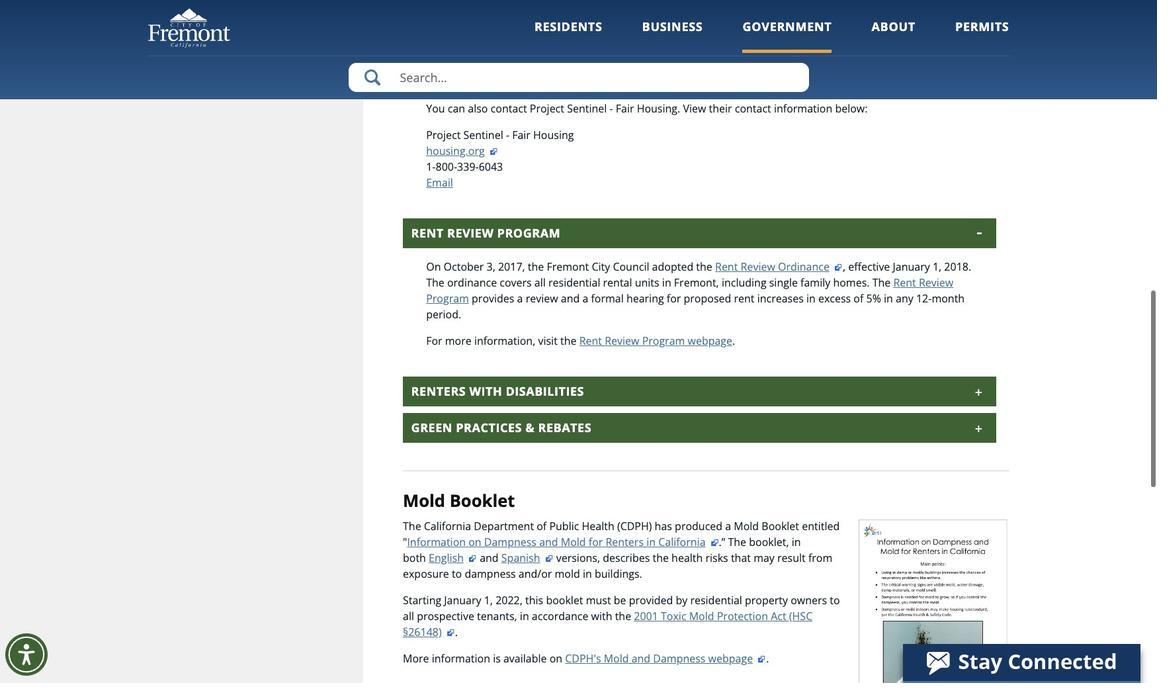 Task type: locate. For each thing, give the bounding box(es) containing it.
0 horizontal spatial fremont,
[[674, 274, 719, 289]]

1 horizontal spatial booklet
[[762, 518, 800, 532]]

the up rent review program link
[[697, 258, 713, 273]]

0 vertical spatial residential
[[549, 274, 601, 289]]

in
[[752, 58, 762, 72], [885, 58, 894, 72], [663, 274, 672, 289], [807, 290, 816, 305], [884, 290, 894, 305], [647, 534, 656, 548], [792, 534, 801, 548], [583, 565, 592, 580], [520, 608, 529, 622]]

dampness
[[484, 534, 537, 548], [654, 650, 706, 665]]

0 horizontal spatial services
[[710, 74, 750, 88]]

1 horizontal spatial project
[[530, 100, 565, 115]]

1 vertical spatial .
[[455, 624, 458, 638]]

with up practices at the left of page
[[470, 382, 503, 398]]

0 vertical spatial .
[[733, 332, 736, 347]]

city up investigate on the top of the page
[[447, 15, 466, 30]]

2022,
[[496, 592, 523, 606]]

rent review program down adopted
[[426, 274, 954, 305]]

0 vertical spatial with
[[517, 15, 538, 30]]

1 vertical spatial tenant,
[[595, 74, 632, 88]]

0 horizontal spatial residential
[[549, 274, 601, 289]]

housing inside project sentinel - fair housing housing.org 1-800-339-6043 email
[[534, 127, 574, 141]]

1 horizontal spatial california
[[659, 534, 706, 548]]

0 vertical spatial tenant,
[[636, 15, 673, 30]]

all up review
[[535, 274, 546, 289]]

mold up information
[[403, 488, 446, 511]]

0 horizontal spatial tenant,
[[595, 74, 632, 88]]

& inside if you or someone you know feels they have been treated unfairly in their search for housing in fremont, please contact fremont landlord, tenant, & fair housing services at 510-574-2270.
[[635, 74, 643, 88]]

program down hearing at the right
[[643, 332, 685, 347]]

can
[[448, 100, 465, 115]]

government link
[[743, 19, 832, 53]]

renters with disabilities
[[411, 382, 585, 398]]

1,
[[933, 258, 942, 273], [484, 592, 493, 606]]

1 vertical spatial &
[[635, 74, 643, 88]]

for inside if you or someone you know feels they have been treated unfairly in their search for housing in fremont, please contact fremont landlord, tenant, & fair housing services at 510-574-2270.
[[826, 58, 840, 72]]

1 vertical spatial fremont
[[500, 74, 543, 88]]

800-
[[436, 158, 457, 173]]

department
[[474, 518, 534, 532]]

§26148)
[[403, 624, 442, 638]]

0 horizontal spatial city
[[447, 15, 466, 30]]

2 vertical spatial with
[[592, 608, 613, 622]]

tenant, inside the city contracts with fremont landlord, tenant, & fair housing services to provide fair housing information and investigate housing discrimination complaints.
[[636, 15, 673, 30]]

services inside the city contracts with fremont landlord, tenant, & fair housing services to provide fair housing information and investigate housing discrimination complaints.
[[751, 15, 791, 30]]

fremont,
[[897, 58, 942, 72], [674, 274, 719, 289]]

health
[[672, 549, 703, 564]]

of left 5%
[[854, 290, 864, 305]]

you right if
[[436, 58, 454, 72]]

. for more information is available on
[[767, 650, 769, 665]]

program up period.
[[426, 290, 469, 305]]

rent up including
[[716, 258, 738, 273]]

tab list containing rent review program
[[403, 0, 997, 442]]

0 horizontal spatial you
[[436, 58, 454, 72]]

this
[[526, 592, 544, 606]]

someone
[[470, 58, 516, 72]]

fremont up review
[[547, 258, 589, 273]]

you
[[426, 100, 445, 115]]

sentinel up housing.org link
[[464, 127, 504, 141]]

you
[[436, 58, 454, 72], [519, 58, 537, 72]]

of up information on dampness and mold for renters in california
[[537, 518, 547, 532]]

and spanish
[[477, 549, 541, 564]]

0 horizontal spatial with
[[470, 382, 503, 398]]

a down the covers
[[517, 290, 523, 305]]

tab list
[[403, 0, 997, 442]]

the inside the california department of public health (cdph) has produced a mold booklet entitled "
[[403, 518, 421, 532]]

renters up green at the left bottom of the page
[[411, 382, 466, 398]]

0 vertical spatial housing
[[866, 15, 905, 30]]

residential up review
[[549, 274, 601, 289]]

0 vertical spatial for
[[826, 58, 840, 72]]

you left "know"
[[519, 58, 537, 72]]

2 horizontal spatial a
[[726, 518, 732, 532]]

january up any
[[893, 258, 931, 273]]

0 vertical spatial on
[[469, 534, 482, 548]]

project up housing.org at the left top of page
[[426, 127, 461, 141]]

english
[[429, 549, 464, 564]]

1 vertical spatial services
[[710, 74, 750, 88]]

and up if
[[426, 31, 445, 46]]

single
[[770, 274, 798, 289]]

1 horizontal spatial 1,
[[933, 258, 942, 273]]

1 horizontal spatial their
[[764, 58, 788, 72]]

2 vertical spatial .
[[767, 650, 769, 665]]

1 vertical spatial information
[[774, 100, 833, 115]]

1 vertical spatial housing
[[667, 74, 707, 88]]

fair
[[847, 15, 863, 30]]

their right view
[[709, 100, 733, 115]]

rental
[[603, 274, 633, 289]]

0 vertical spatial of
[[854, 290, 864, 305]]

0 horizontal spatial all
[[403, 608, 414, 622]]

0 horizontal spatial january
[[444, 592, 482, 606]]

residential up protection on the right bottom of the page
[[691, 592, 743, 606]]

if
[[426, 58, 433, 72]]

renters
[[411, 382, 466, 398], [606, 534, 644, 548]]

describes
[[603, 549, 650, 564]]

in down adopted
[[663, 274, 672, 289]]

0 vertical spatial rent review program
[[411, 224, 561, 240]]

housing down contracts
[[504, 31, 543, 46]]

services
[[751, 15, 791, 30], [710, 74, 750, 88]]

0 vertical spatial &
[[676, 15, 683, 30]]

information on dampness and mold for renters in california
[[407, 534, 706, 548]]

and up the dampness
[[480, 549, 499, 564]]

booklet
[[546, 592, 584, 606]]

provide
[[806, 15, 844, 30]]

review up including
[[741, 258, 776, 273]]

mold right toxic
[[690, 608, 715, 622]]

2 vertical spatial information
[[432, 650, 491, 665]]

1 vertical spatial fremont,
[[674, 274, 719, 289]]

project down "know"
[[530, 100, 565, 115]]

0 vertical spatial their
[[764, 58, 788, 72]]

1 vertical spatial to
[[452, 565, 462, 580]]

0 horizontal spatial of
[[537, 518, 547, 532]]

for
[[826, 58, 840, 72], [667, 290, 681, 305], [589, 534, 603, 548]]

. for starting january 1, 2022, this booklet must be provided by residential property owners to all prospective tenants, in accordance with the
[[455, 624, 458, 638]]

fremont, up the proposed
[[674, 274, 719, 289]]

have
[[619, 58, 643, 72]]

2001
[[634, 608, 659, 622]]

the right the ."
[[728, 534, 747, 548]]

sentinel inside project sentinel - fair housing housing.org 1-800-339-6043 email
[[464, 127, 504, 141]]

1 horizontal spatial sentinel
[[567, 100, 607, 115]]

review up month
[[919, 274, 954, 289]]

excess
[[819, 290, 851, 305]]

1 horizontal spatial you
[[519, 58, 537, 72]]

and right review
[[561, 290, 580, 305]]

2 you from the left
[[519, 58, 537, 72]]

0 vertical spatial dampness
[[484, 534, 537, 548]]

on
[[426, 258, 441, 273]]

"
[[403, 534, 407, 548]]

0 vertical spatial landlord,
[[586, 15, 633, 30]]

housing inside if you or someone you know feels they have been treated unfairly in their search for housing in fremont, please contact fremont landlord, tenant, & fair housing services at 510-574-2270.
[[843, 58, 882, 72]]

housing inside if you or someone you know feels they have been treated unfairly in their search for housing in fremont, please contact fremont landlord, tenant, & fair housing services at 510-574-2270.
[[667, 74, 707, 88]]

webpage down protection on the right bottom of the page
[[709, 650, 753, 665]]

to inside starting january 1, 2022, this booklet must be provided by residential property owners to all prospective tenants, in accordance with the
[[830, 592, 840, 606]]

mold inside the california department of public health (cdph) has produced a mold booklet entitled "
[[734, 518, 759, 532]]

2 horizontal spatial to
[[830, 592, 840, 606]]

the left health
[[653, 549, 669, 564]]

fremont up discrimination
[[541, 15, 583, 30]]

housing down search text box
[[534, 127, 574, 141]]

the inside starting january 1, 2022, this booklet must be provided by residential property owners to all prospective tenants, in accordance with the
[[615, 608, 632, 622]]

0 vertical spatial webpage
[[688, 332, 733, 347]]

landlord, up discrimination
[[586, 15, 633, 30]]

project sentinel - fair housing housing.org 1-800-339-6043 email
[[426, 127, 574, 189]]

in inside , effective january 1, 2018. the ordinance covers all residential rental units in fremont, including single family homes. the
[[663, 274, 672, 289]]

city up rental
[[592, 258, 611, 273]]

339-
[[457, 158, 479, 173]]

0 horizontal spatial to
[[452, 565, 462, 580]]

and inside the city contracts with fremont landlord, tenant, & fair housing services to provide fair housing information and investigate housing discrimination complaints.
[[426, 31, 445, 46]]

spanish
[[502, 549, 541, 564]]

webpage down provides a review and a formal hearing for proposed rent increases in excess of 5% in any 12-month period.
[[688, 332, 733, 347]]

and inside provides a review and a formal hearing for proposed rent increases in excess of 5% in any 12-month period.
[[561, 290, 580, 305]]

provided
[[629, 592, 673, 606]]

2 vertical spatial to
[[830, 592, 840, 606]]

to right owners
[[830, 592, 840, 606]]

practices
[[456, 419, 522, 434]]

all down starting
[[403, 608, 414, 622]]

1 vertical spatial landlord,
[[545, 74, 592, 88]]

1 horizontal spatial on
[[550, 650, 563, 665]]

fremont, down about link
[[897, 58, 942, 72]]

program up '2017,'
[[498, 224, 561, 240]]

1 vertical spatial housing
[[504, 31, 543, 46]]

california up information
[[424, 518, 471, 532]]

0 vertical spatial january
[[893, 258, 931, 273]]

the up 5%
[[873, 274, 891, 289]]

their up 510-
[[764, 58, 788, 72]]

2 vertical spatial housing
[[534, 127, 574, 141]]

a left 'formal'
[[583, 290, 589, 305]]

0 vertical spatial sentinel
[[567, 100, 607, 115]]

residents
[[535, 19, 603, 34]]

0 horizontal spatial 1,
[[484, 592, 493, 606]]

tenant, up complaints.
[[636, 15, 673, 30]]

2 horizontal spatial .
[[767, 650, 769, 665]]

covers
[[500, 274, 532, 289]]

english link
[[429, 549, 477, 564]]

family
[[801, 274, 831, 289]]

cdph's mold and dampness webpage link
[[566, 650, 767, 665]]

know
[[540, 58, 566, 72]]

mold booklet image
[[858, 517, 1010, 683]]

units
[[635, 274, 660, 289]]

1 vertical spatial january
[[444, 592, 482, 606]]

1 horizontal spatial tenant,
[[636, 15, 673, 30]]

. down the rent
[[733, 332, 736, 347]]

ordinance
[[778, 258, 830, 273]]

rent review program up 3,
[[411, 224, 561, 240]]

sentinel down search text box
[[567, 100, 607, 115]]

versions, describes the health risks that may result from exposure to dampness and/or mold in buildings.
[[403, 549, 833, 580]]

0 vertical spatial services
[[751, 15, 791, 30]]

1 vertical spatial dampness
[[654, 650, 706, 665]]

2 vertical spatial program
[[643, 332, 685, 347]]

housing right fair
[[866, 15, 905, 30]]

0 horizontal spatial renters
[[411, 382, 466, 398]]

1 horizontal spatial fremont,
[[897, 58, 942, 72]]

0 horizontal spatial program
[[426, 290, 469, 305]]

& left the rebates
[[526, 419, 535, 434]]

for down health on the right bottom of page
[[589, 534, 603, 548]]

0 vertical spatial city
[[447, 15, 466, 30]]

january inside starting january 1, 2022, this booklet must be provided by residential property owners to all prospective tenants, in accordance with the
[[444, 592, 482, 606]]

0 horizontal spatial on
[[469, 534, 482, 548]]

booklet up the booklet,
[[762, 518, 800, 532]]

treated
[[673, 58, 710, 72]]

0 vertical spatial to
[[794, 15, 804, 30]]

to down the 'english' "link" on the bottom left of the page
[[452, 565, 462, 580]]

0 vertical spatial -
[[610, 100, 613, 115]]

2 vertical spatial for
[[589, 534, 603, 548]]

(cdph)
[[618, 518, 652, 532]]

fremont, inside if you or someone you know feels they have been treated unfairly in their search for housing in fremont, please contact fremont landlord, tenant, & fair housing services at 510-574-2270.
[[897, 58, 942, 72]]

they
[[595, 58, 617, 72]]

city inside the city contracts with fremont landlord, tenant, & fair housing services to provide fair housing information and investigate housing discrimination complaints.
[[447, 15, 466, 30]]

may
[[754, 549, 775, 564]]

mold inside 2001 toxic mold protection act (hsc §26148)
[[690, 608, 715, 622]]

january up 'prospective' at the left bottom
[[444, 592, 482, 606]]

tenant, down 'they'
[[595, 74, 632, 88]]

1 horizontal spatial a
[[583, 290, 589, 305]]

the up if
[[426, 15, 445, 30]]

mold up the booklet,
[[734, 518, 759, 532]]

0 horizontal spatial &
[[526, 419, 535, 434]]

january
[[893, 258, 931, 273], [444, 592, 482, 606]]

fremont down someone
[[500, 74, 543, 88]]

1 vertical spatial of
[[537, 518, 547, 532]]

on up the 'english' "link" on the bottom left of the page
[[469, 534, 482, 548]]

1 vertical spatial all
[[403, 608, 414, 622]]

with right contracts
[[517, 15, 538, 30]]

tenant,
[[636, 15, 673, 30], [595, 74, 632, 88]]

0 horizontal spatial sentinel
[[464, 127, 504, 141]]

the inside "versions, describes the health risks that may result from exposure to dampness and/or mold in buildings."
[[653, 549, 669, 564]]

the up "
[[403, 518, 421, 532]]

contact right also
[[491, 100, 527, 115]]

.
[[733, 332, 736, 347], [455, 624, 458, 638], [767, 650, 769, 665]]

buildings.
[[595, 565, 643, 580]]

renters up the describes
[[606, 534, 644, 548]]

0 horizontal spatial booklet
[[450, 488, 515, 511]]

contact inside if you or someone you know feels they have been treated unfairly in their search for housing in fremont, please contact fremont landlord, tenant, & fair housing services at 510-574-2270.
[[461, 74, 498, 88]]

on
[[469, 534, 482, 548], [550, 650, 563, 665]]

adopted
[[652, 258, 694, 273]]

2 horizontal spatial information
[[908, 15, 967, 30]]

their inside if you or someone you know feels they have been treated unfairly in their search for housing in fremont, please contact fremont landlord, tenant, & fair housing services at 510-574-2270.
[[764, 58, 788, 72]]

1 horizontal spatial january
[[893, 258, 931, 273]]

sentinel
[[567, 100, 607, 115], [464, 127, 504, 141]]

in down versions,
[[583, 565, 592, 580]]

mold booklet
[[403, 488, 515, 511]]

residents link
[[535, 19, 603, 53]]

disabilities
[[506, 382, 585, 398]]

1 horizontal spatial of
[[854, 290, 864, 305]]

be
[[614, 592, 627, 606]]

1 horizontal spatial residential
[[691, 592, 743, 606]]

fremont, inside , effective january 1, 2018. the ordinance covers all residential rental units in fremont, including single family homes. the
[[674, 274, 719, 289]]

0 horizontal spatial their
[[709, 100, 733, 115]]

1 vertical spatial program
[[426, 290, 469, 305]]

landlord, inside if you or someone you know feels they have been treated unfairly in their search for housing in fremont, please contact fremont landlord, tenant, & fair housing services at 510-574-2270.
[[545, 74, 592, 88]]

for up the 2270.
[[826, 58, 840, 72]]

all
[[535, 274, 546, 289], [403, 608, 414, 622]]

to inside "versions, describes the health risks that may result from exposure to dampness and/or mold in buildings."
[[452, 565, 462, 580]]

risks
[[706, 549, 729, 564]]

investigate
[[448, 31, 501, 46]]

business
[[643, 19, 703, 34]]

2 vertical spatial &
[[526, 419, 535, 434]]

housing down treated
[[667, 74, 707, 88]]

in inside starting january 1, 2022, this booklet must be provided by residential property owners to all prospective tenants, in accordance with the
[[520, 608, 529, 622]]

mold right the cdph's
[[604, 650, 629, 665]]

their
[[764, 58, 788, 72], [709, 100, 733, 115]]

0 vertical spatial fremont
[[541, 15, 583, 30]]

fair
[[686, 15, 705, 30], [645, 74, 664, 88], [616, 100, 635, 115], [512, 127, 531, 141]]

2 horizontal spatial &
[[676, 15, 683, 30]]

hearing
[[627, 290, 664, 305]]

1 horizontal spatial dampness
[[654, 650, 706, 665]]

1, left the 2018.
[[933, 258, 942, 273]]

tenant, inside if you or someone you know feels they have been treated unfairly in their search for housing in fremont, please contact fremont landlord, tenant, & fair housing services at 510-574-2270.
[[595, 74, 632, 88]]

1 horizontal spatial -
[[610, 100, 613, 115]]

webpage
[[688, 332, 733, 347], [709, 650, 753, 665]]

1 horizontal spatial with
[[517, 15, 538, 30]]

with inside starting january 1, 2022, this booklet must be provided by residential property owners to all prospective tenants, in accordance with the
[[592, 608, 613, 622]]

1, up tenants,
[[484, 592, 493, 606]]

services inside if you or someone you know feels they have been treated unfairly in their search for housing in fremont, please contact fremont landlord, tenant, & fair housing services at 510-574-2270.
[[710, 74, 750, 88]]

a inside the california department of public health (cdph) has produced a mold booklet entitled "
[[726, 518, 732, 532]]

2 horizontal spatial for
[[826, 58, 840, 72]]

services left 'provide'
[[751, 15, 791, 30]]

& up complaints.
[[676, 15, 683, 30]]

0 vertical spatial california
[[424, 518, 471, 532]]

0 horizontal spatial project
[[426, 127, 461, 141]]

on left the cdph's
[[550, 650, 563, 665]]

housing down fair
[[843, 58, 882, 72]]

review inside rent review program
[[919, 274, 954, 289]]

at
[[753, 74, 762, 88]]

more
[[445, 332, 472, 347]]

landlord, down feels
[[545, 74, 592, 88]]

rent
[[411, 224, 444, 240], [716, 258, 738, 273], [894, 274, 917, 289], [580, 332, 602, 347]]

dampness down toxic
[[654, 650, 706, 665]]

information
[[908, 15, 967, 30], [774, 100, 833, 115], [432, 650, 491, 665]]

fremont inside the city contracts with fremont landlord, tenant, & fair housing services to provide fair housing information and investigate housing discrimination complaints.
[[541, 15, 583, 30]]

exposure
[[403, 565, 449, 580]]

residential
[[549, 274, 601, 289], [691, 592, 743, 606]]

housing up unfairly in the top right of the page
[[707, 15, 748, 30]]

city
[[447, 15, 466, 30], [592, 258, 611, 273]]

for right hearing at the right
[[667, 290, 681, 305]]

the city contracts with fremont landlord, tenant, & fair housing services to provide fair housing information and investigate housing discrimination complaints.
[[426, 15, 967, 46]]

& down have
[[635, 74, 643, 88]]

1, inside , effective january 1, 2018. the ordinance covers all residential rental units in fremont, including single family homes. the
[[933, 258, 942, 273]]

california up health
[[659, 534, 706, 548]]

. down protection on the right bottom of the page
[[767, 650, 769, 665]]

2 vertical spatial fremont
[[547, 258, 589, 273]]

in inside ." the booklet, in both
[[792, 534, 801, 548]]

email link
[[426, 174, 453, 189]]

contact down someone
[[461, 74, 498, 88]]

available
[[504, 650, 547, 665]]

1 vertical spatial on
[[550, 650, 563, 665]]

services down unfairly in the top right of the page
[[710, 74, 750, 88]]

1 horizontal spatial .
[[733, 332, 736, 347]]



Task type: vqa. For each thing, say whether or not it's contained in the screenshot.
from
yes



Task type: describe. For each thing, give the bounding box(es) containing it.
permits link
[[956, 19, 1010, 53]]

the right visit
[[561, 332, 577, 347]]

green practices & rebates
[[411, 419, 592, 434]]

spanish link
[[502, 549, 554, 564]]

in up at
[[752, 58, 762, 72]]

residential inside , effective january 1, 2018. the ordinance covers all residential rental units in fremont, including single family homes. the
[[549, 274, 601, 289]]

booklet,
[[750, 534, 789, 548]]

5%
[[867, 290, 882, 305]]

homes.
[[834, 274, 870, 289]]

the california department of public health (cdph) has produced a mold booklet entitled "
[[403, 518, 840, 548]]

rent
[[734, 290, 755, 305]]

health
[[582, 518, 615, 532]]

information
[[407, 534, 466, 548]]

also
[[468, 100, 488, 115]]

rebates
[[539, 419, 592, 434]]

0 horizontal spatial for
[[589, 534, 603, 548]]

you can also contact project sentinel - fair housing. view their contact information below:
[[426, 100, 868, 115]]

january inside , effective january 1, 2018. the ordinance covers all residential rental units in fremont, including single family homes. the
[[893, 258, 931, 273]]

, effective january 1, 2018. the ordinance covers all residential rental units in fremont, including single family homes. the
[[426, 258, 972, 289]]

in down about link
[[885, 58, 894, 72]]

cdph's
[[566, 650, 601, 665]]

the down on
[[426, 274, 445, 289]]

green
[[411, 419, 453, 434]]

0 horizontal spatial information
[[432, 650, 491, 665]]

3,
[[487, 258, 496, 273]]

all inside , effective january 1, 2018. the ordinance covers all residential rental units in fremont, including single family homes. the
[[535, 274, 546, 289]]

information inside the city contracts with fremont landlord, tenant, & fair housing services to provide fair housing information and investigate housing discrimination complaints.
[[908, 15, 967, 30]]

the inside ." the booklet, in both
[[728, 534, 747, 548]]

1 you from the left
[[436, 58, 454, 72]]

that
[[731, 549, 751, 564]]

month
[[932, 290, 965, 305]]

review down 'formal'
[[605, 332, 640, 347]]

1 vertical spatial city
[[592, 258, 611, 273]]

& inside the city contracts with fremont landlord, tenant, & fair housing services to provide fair housing information and investigate housing discrimination complaints.
[[676, 15, 683, 30]]

any
[[896, 290, 914, 305]]

on october 3, 2017, the fremont city council adopted the rent review ordinance
[[426, 258, 830, 273]]

and down the 2001
[[632, 650, 651, 665]]

rent review program webpage link
[[580, 332, 733, 347]]

formal
[[591, 290, 624, 305]]

Search text field
[[349, 63, 809, 92]]

0 vertical spatial booklet
[[450, 488, 515, 511]]

rent up any
[[894, 274, 917, 289]]

project inside project sentinel - fair housing housing.org 1-800-339-6043 email
[[426, 127, 461, 141]]

please
[[426, 74, 458, 88]]

versions,
[[557, 549, 600, 564]]

mold up versions,
[[561, 534, 586, 548]]

fair inside project sentinel - fair housing housing.org 1-800-339-6043 email
[[512, 127, 531, 141]]

and down public
[[540, 534, 558, 548]]

housing inside the city contracts with fremont landlord, tenant, & fair housing services to provide fair housing information and investigate housing discrimination complaints.
[[707, 15, 748, 30]]

510-
[[765, 74, 787, 88]]

housing.org
[[426, 142, 485, 157]]

owners
[[791, 592, 828, 606]]

visit
[[538, 332, 558, 347]]

property
[[745, 592, 788, 606]]

in down family
[[807, 290, 816, 305]]

rent up on
[[411, 224, 444, 240]]

1-
[[426, 158, 436, 173]]

email
[[426, 174, 453, 189]]

webpage inside tab list
[[688, 332, 733, 347]]

." the booklet, in both
[[403, 534, 801, 564]]

by
[[676, 592, 688, 606]]

rent right visit
[[580, 332, 602, 347]]

government
[[743, 19, 832, 34]]

been
[[646, 58, 671, 72]]

the right '2017,'
[[528, 258, 544, 273]]

booklet inside the california department of public health (cdph) has produced a mold booklet entitled "
[[762, 518, 800, 532]]

public
[[550, 518, 579, 532]]

contact down at
[[735, 100, 772, 115]]

starting
[[403, 592, 442, 606]]

in down has
[[647, 534, 656, 548]]

with inside the city contracts with fremont landlord, tenant, & fair housing services to provide fair housing information and investigate housing discrimination complaints.
[[517, 15, 538, 30]]

1 vertical spatial with
[[470, 382, 503, 398]]

of inside provides a review and a formal hearing for proposed rent increases in excess of 5% in any 12-month period.
[[854, 290, 864, 305]]

(hsc
[[790, 608, 813, 622]]

landlord, inside the city contracts with fremont landlord, tenant, & fair housing services to provide fair housing information and investigate housing discrimination complaints.
[[586, 15, 633, 30]]

complaints.
[[619, 31, 676, 46]]

in right 5%
[[884, 290, 894, 305]]

1 vertical spatial their
[[709, 100, 733, 115]]

1 vertical spatial rent review program
[[426, 274, 954, 305]]

residential inside starting january 1, 2022, this booklet must be provided by residential property owners to all prospective tenants, in accordance with the
[[691, 592, 743, 606]]

2018.
[[945, 258, 972, 273]]

0 vertical spatial renters
[[411, 382, 466, 398]]

all inside starting january 1, 2022, this booklet must be provided by residential property owners to all prospective tenants, in accordance with the
[[403, 608, 414, 622]]

review up october on the left top of page
[[447, 224, 494, 240]]

below:
[[836, 100, 868, 115]]

has
[[655, 518, 673, 532]]

0 horizontal spatial a
[[517, 290, 523, 305]]

fair inside if you or someone you know feels they have been treated unfairly in their search for housing in fremont, please contact fremont landlord, tenant, & fair housing services at 510-574-2270.
[[645, 74, 664, 88]]

provides
[[472, 290, 515, 305]]

for
[[426, 332, 443, 347]]

for more information, visit the rent review program webpage .
[[426, 332, 736, 347]]

."
[[719, 534, 726, 548]]

period.
[[426, 306, 462, 321]]

information on dampness and mold for renters in california link
[[407, 534, 719, 548]]

2001 toxic mold protection act (hsc §26148)
[[403, 608, 813, 638]]

about
[[872, 19, 916, 34]]

if you or someone you know feels they have been treated unfairly in their search for housing in fremont, please contact fremont landlord, tenant, & fair housing services at 510-574-2270.
[[426, 58, 942, 88]]

1 vertical spatial california
[[659, 534, 706, 548]]

rent review program link
[[426, 274, 954, 305]]

of inside the california department of public health (cdph) has produced a mold booklet entitled "
[[537, 518, 547, 532]]

0 vertical spatial project
[[530, 100, 565, 115]]

business link
[[643, 19, 703, 53]]

permits
[[956, 19, 1010, 34]]

is
[[493, 650, 501, 665]]

review
[[526, 290, 558, 305]]

2 horizontal spatial program
[[643, 332, 685, 347]]

council
[[613, 258, 650, 273]]

must
[[586, 592, 611, 606]]

mold
[[555, 565, 580, 580]]

fremont inside if you or someone you know feels they have been treated unfairly in their search for housing in fremont, please contact fremont landlord, tenant, & fair housing services at 510-574-2270.
[[500, 74, 543, 88]]

1 horizontal spatial information
[[774, 100, 833, 115]]

california inside the california department of public health (cdph) has produced a mold booklet entitled "
[[424, 518, 471, 532]]

housing.org link
[[426, 142, 498, 157]]

tenants,
[[477, 608, 517, 622]]

1 vertical spatial webpage
[[709, 650, 753, 665]]

6043
[[479, 158, 503, 173]]

to inside the city contracts with fremont landlord, tenant, & fair housing services to provide fair housing information and investigate housing discrimination complaints.
[[794, 15, 804, 30]]

stay connected image
[[904, 644, 1140, 681]]

increases
[[758, 290, 804, 305]]

- inside project sentinel - fair housing housing.org 1-800-339-6043 email
[[506, 127, 510, 141]]

0 vertical spatial program
[[498, 224, 561, 240]]

toxic
[[661, 608, 687, 622]]

including
[[722, 274, 767, 289]]

information,
[[475, 332, 536, 347]]

in inside "versions, describes the health risks that may result from exposure to dampness and/or mold in buildings."
[[583, 565, 592, 580]]

october
[[444, 258, 484, 273]]

1 horizontal spatial renters
[[606, 534, 644, 548]]

dampness
[[465, 565, 516, 580]]

prospective
[[417, 608, 475, 622]]

for inside provides a review and a formal hearing for proposed rent increases in excess of 5% in any 12-month period.
[[667, 290, 681, 305]]

contracts
[[469, 15, 514, 30]]

the inside the city contracts with fremont landlord, tenant, & fair housing services to provide fair housing information and investigate housing discrimination complaints.
[[426, 15, 445, 30]]

fair inside the city contracts with fremont landlord, tenant, & fair housing services to provide fair housing information and investigate housing discrimination complaints.
[[686, 15, 705, 30]]

provides a review and a formal hearing for proposed rent increases in excess of 5% in any 12-month period.
[[426, 290, 965, 321]]

1, inside starting january 1, 2022, this booklet must be provided by residential property owners to all prospective tenants, in accordance with the
[[484, 592, 493, 606]]

more
[[403, 650, 429, 665]]



